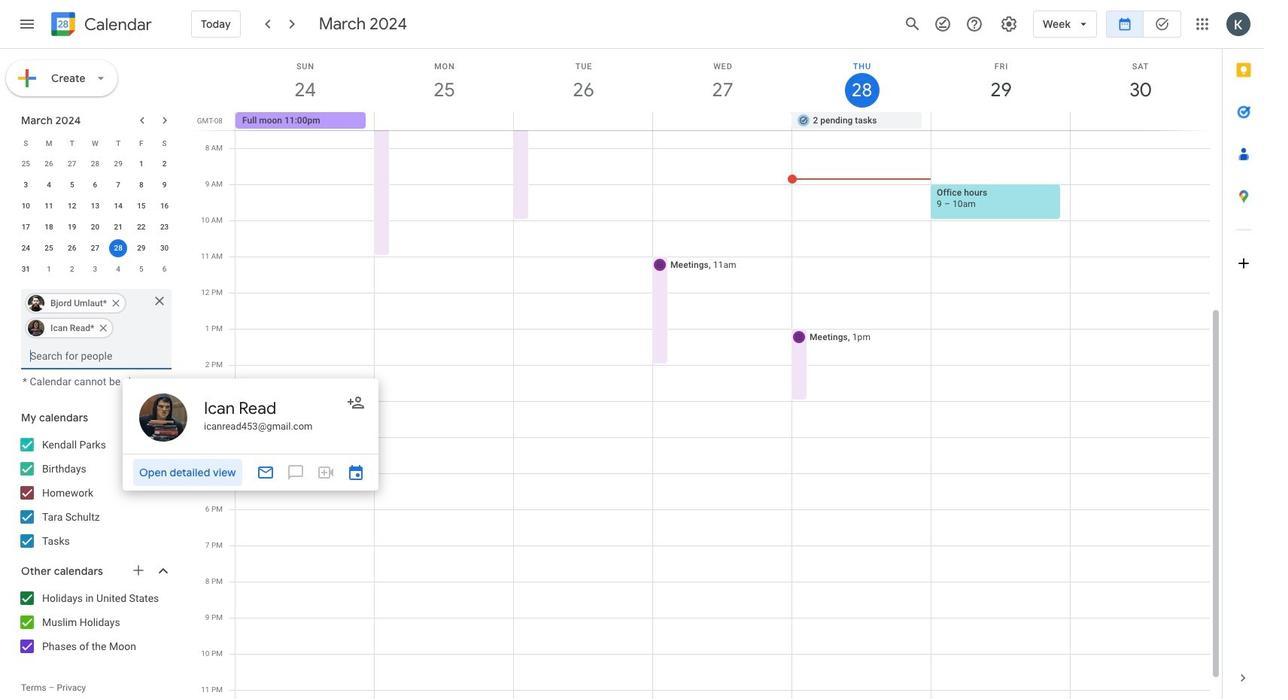 Task type: vqa. For each thing, say whether or not it's contained in the screenshot.
18 element
yes



Task type: locate. For each thing, give the bounding box(es) containing it.
21 element
[[109, 218, 127, 236]]

Search for people text field
[[30, 343, 163, 370]]

ican read, selected option
[[25, 316, 114, 340]]

heading
[[81, 15, 152, 34]]

18 element
[[40, 218, 58, 236]]

heading inside calendar element
[[81, 15, 152, 34]]

cell inside march 2024 grid
[[107, 238, 130, 259]]

row group
[[14, 154, 176, 280]]

information card element
[[123, 379, 379, 491]]

26 element
[[63, 239, 81, 258]]

25 element
[[40, 239, 58, 258]]

calendar element
[[48, 9, 152, 42]]

april 5 element
[[132, 261, 150, 279]]

12 element
[[63, 197, 81, 215]]

7 element
[[109, 176, 127, 194]]

tab list
[[1224, 49, 1265, 657]]

27 element
[[86, 239, 104, 258]]

8 element
[[132, 176, 150, 194]]

february 27 element
[[63, 155, 81, 173]]

13 element
[[86, 197, 104, 215]]

None search field
[[0, 283, 187, 388]]

15 element
[[132, 197, 150, 215]]

row
[[229, 112, 1223, 130], [14, 133, 176, 154], [14, 154, 176, 175], [14, 175, 176, 196], [14, 196, 176, 217], [14, 217, 176, 238], [14, 238, 176, 259], [14, 259, 176, 280]]

february 25 element
[[17, 155, 35, 173]]

11 element
[[40, 197, 58, 215]]

4 element
[[40, 176, 58, 194]]

my calendars list
[[3, 433, 187, 553]]

6 element
[[86, 176, 104, 194]]

grid
[[193, 49, 1223, 699]]

selected people list box
[[21, 289, 148, 343]]

february 28 element
[[86, 155, 104, 173]]

cell
[[375, 112, 514, 130], [514, 112, 653, 130], [653, 112, 792, 130], [932, 112, 1071, 130], [1071, 112, 1210, 130], [107, 238, 130, 259]]

20 element
[[86, 218, 104, 236]]

17 element
[[17, 218, 35, 236]]



Task type: describe. For each thing, give the bounding box(es) containing it.
2 element
[[156, 155, 174, 173]]

april 4 element
[[109, 261, 127, 279]]

14 element
[[109, 197, 127, 215]]

february 29 element
[[109, 155, 127, 173]]

28, today element
[[109, 239, 127, 258]]

bjord umlaut, selected option
[[25, 291, 127, 315]]

22 element
[[132, 218, 150, 236]]

3 element
[[17, 176, 35, 194]]

1 element
[[132, 155, 150, 173]]

29 element
[[132, 239, 150, 258]]

31 element
[[17, 261, 35, 279]]

16 element
[[156, 197, 174, 215]]

10 element
[[17, 197, 35, 215]]

add other calendars image
[[131, 563, 146, 578]]

april 1 element
[[40, 261, 58, 279]]

5 element
[[63, 176, 81, 194]]

other calendars list
[[3, 587, 187, 659]]

april 2 element
[[63, 261, 81, 279]]

19 element
[[63, 218, 81, 236]]

9 element
[[156, 176, 174, 194]]

30 element
[[156, 239, 174, 258]]

march 2024 grid
[[14, 133, 176, 280]]

april 3 element
[[86, 261, 104, 279]]

main drawer image
[[18, 15, 36, 33]]

february 26 element
[[40, 155, 58, 173]]

24 element
[[17, 239, 35, 258]]

23 element
[[156, 218, 174, 236]]

april 6 element
[[156, 261, 174, 279]]

settings menu image
[[1001, 15, 1019, 33]]



